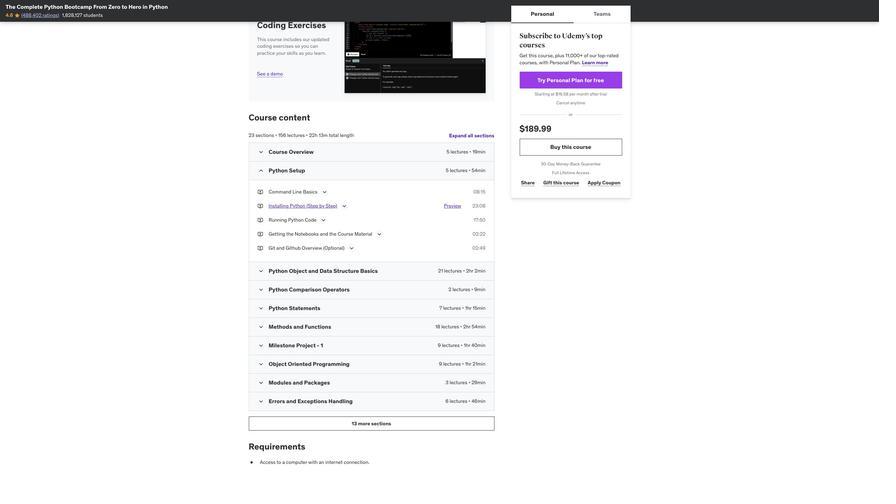 Task type: locate. For each thing, give the bounding box(es) containing it.
show lecture description image for notebooks
[[376, 231, 383, 238]]

this right buy
[[562, 143, 572, 150]]

setup
[[289, 167, 305, 174]]

1 horizontal spatial sections
[[371, 420, 391, 427]]

23:08
[[473, 203, 486, 209]]

1 vertical spatial this
[[562, 143, 572, 150]]

2hr for methods and functions
[[464, 324, 471, 330]]

0 horizontal spatial access
[[260, 459, 276, 465]]

personal up the $16.58
[[547, 77, 571, 84]]

comparison
[[289, 286, 322, 293]]

overview down notebooks
[[302, 245, 322, 251]]

• left 40min
[[461, 342, 463, 348]]

0 vertical spatial basics
[[303, 189, 318, 195]]

lectures right 156
[[287, 132, 305, 139]]

• left 9min
[[472, 286, 474, 293]]

1 small image from the top
[[258, 149, 265, 156]]

0 vertical spatial more
[[597, 59, 609, 66]]

show lecture description image right code
[[320, 217, 327, 224]]

1 vertical spatial course
[[574, 143, 592, 150]]

lectures right 3
[[450, 379, 468, 386]]

0 vertical spatial xsmall image
[[258, 231, 263, 238]]

xsmall image left getting
[[258, 231, 263, 238]]

installing python (step by step) button
[[269, 203, 338, 211]]

getting
[[269, 231, 285, 237]]

xsmall image left installing
[[258, 203, 263, 210]]

1 horizontal spatial more
[[597, 59, 609, 66]]

show lecture description image for code
[[320, 217, 327, 224]]

packages
[[304, 379, 330, 386]]

course down lifetime
[[564, 179, 580, 186]]

0 vertical spatial to
[[122, 3, 127, 10]]

lectures for methods and functions
[[442, 324, 459, 330]]

lectures for milestone project - 1
[[442, 342, 460, 348]]

subscribe to udemy's top courses
[[520, 32, 603, 49]]

day
[[548, 161, 555, 166]]

2
[[449, 286, 452, 293]]

1 horizontal spatial to
[[277, 459, 281, 465]]

complete
[[17, 3, 43, 10]]

• left 21min
[[462, 361, 464, 367]]

1hr left 15min
[[465, 305, 472, 311]]

9
[[438, 342, 441, 348], [439, 361, 442, 367]]

1 horizontal spatial with
[[540, 59, 549, 66]]

course inside $189.99 buy this course
[[574, 143, 592, 150]]

•
[[275, 132, 277, 139], [306, 132, 308, 139], [470, 149, 472, 155], [469, 167, 471, 174], [463, 268, 465, 274], [472, 286, 474, 293], [462, 305, 464, 311], [461, 324, 462, 330], [461, 342, 463, 348], [462, 361, 464, 367], [469, 379, 471, 386], [469, 398, 471, 404]]

0 vertical spatial this
[[529, 52, 537, 59]]

expand all sections button
[[449, 129, 495, 143]]

30-day money-back guarantee full lifetime access
[[541, 161, 601, 175]]

apply coupon
[[588, 179, 621, 186]]

9 down 18
[[438, 342, 441, 348]]

the right getting
[[287, 231, 294, 237]]

23 sections • 156 lectures • 22h 13m total length
[[249, 132, 354, 139]]

python comparison operators
[[269, 286, 350, 293]]

1 vertical spatial a
[[282, 459, 285, 465]]

• left 22h 13m at the top of page
[[306, 132, 308, 139]]

• for methods and functions
[[461, 324, 462, 330]]

sections inside 13 more sections button
[[371, 420, 391, 427]]

lectures down 5 lectures • 19min
[[450, 167, 468, 174]]

starting
[[535, 91, 550, 97]]

handling
[[329, 398, 353, 405]]

2 vertical spatial this
[[554, 179, 563, 186]]

personal up subscribe
[[531, 10, 555, 17]]

lectures for python statements
[[444, 305, 461, 311]]

this inside 'get this course, plus 11,000+ of our top-rated courses, with personal plan.'
[[529, 52, 537, 59]]

2 vertical spatial personal
[[547, 77, 571, 84]]

5 for course overview
[[447, 149, 450, 155]]

personal inside button
[[531, 10, 555, 17]]

more right 13
[[358, 420, 370, 427]]

2hr for python object and data structure basics
[[466, 268, 474, 274]]

5 down 5 lectures • 19min
[[446, 167, 449, 174]]

2 vertical spatial 1hr
[[465, 361, 472, 367]]

0 vertical spatial course
[[268, 36, 282, 42]]

lectures right 21
[[445, 268, 462, 274]]

xsmall image left running
[[258, 217, 263, 224]]

1 vertical spatial course
[[269, 148, 288, 155]]

includes
[[284, 36, 302, 42]]

sections right "23"
[[256, 132, 274, 139]]

bootcamp
[[64, 3, 92, 10]]

object up comparison in the bottom left of the page
[[289, 267, 307, 274]]

4 small image from the top
[[258, 305, 265, 312]]

4 xsmall image from the top
[[258, 245, 263, 252]]

• for python comparison operators
[[472, 286, 474, 293]]

xsmall image down requirements
[[249, 459, 254, 466]]

• up 9 lectures • 1hr 40min
[[461, 324, 462, 330]]

exercises
[[288, 20, 326, 30]]

learn.
[[314, 50, 326, 56]]

overview down 23 sections • 156 lectures • 22h 13m total length
[[289, 148, 314, 155]]

2 the from the left
[[329, 231, 337, 237]]

02:22
[[473, 231, 486, 237]]

1 horizontal spatial xsmall image
[[258, 231, 263, 238]]

0 vertical spatial 9
[[438, 342, 441, 348]]

a left computer in the bottom of the page
[[282, 459, 285, 465]]

2 small image from the top
[[258, 268, 265, 275]]

xsmall image left git
[[258, 245, 263, 252]]

0 vertical spatial overview
[[289, 148, 314, 155]]

lectures up 3
[[444, 361, 461, 367]]

(step
[[307, 203, 318, 209]]

• for python setup
[[469, 167, 471, 174]]

python inside button
[[290, 203, 306, 209]]

1 horizontal spatial the
[[329, 231, 337, 237]]

156
[[278, 132, 286, 139]]

0 horizontal spatial a
[[267, 71, 270, 77]]

basics right line at left
[[303, 189, 318, 195]]

milestone
[[269, 342, 295, 349]]

more down top-
[[597, 59, 609, 66]]

1 vertical spatial 9
[[439, 361, 442, 367]]

1 vertical spatial personal
[[550, 59, 569, 66]]

to down requirements
[[277, 459, 281, 465]]

1 xsmall image from the top
[[258, 189, 263, 196]]

courses,
[[520, 59, 538, 66]]

rated
[[608, 52, 619, 59]]

• left 46min
[[469, 398, 471, 404]]

lectures right 6
[[450, 398, 468, 404]]

show lecture description image right "material"
[[376, 231, 383, 238]]

a right see
[[267, 71, 270, 77]]

0 horizontal spatial our
[[303, 36, 310, 42]]

python statements
[[269, 305, 321, 312]]

this right gift
[[554, 179, 563, 186]]

0 vertical spatial you
[[301, 43, 309, 49]]

to for access to a computer with an internet connection.
[[277, 459, 281, 465]]

your
[[276, 50, 286, 56]]

1hr left 21min
[[465, 361, 472, 367]]

2hr down 7 lectures • 1hr 15min
[[464, 324, 471, 330]]

2 small image from the top
[[258, 324, 265, 331]]

0 vertical spatial personal
[[531, 10, 555, 17]]

course up "23"
[[249, 112, 277, 123]]

in
[[143, 3, 148, 10]]

6 small image from the top
[[258, 379, 265, 386]]

tab list containing personal
[[511, 6, 631, 23]]

modules
[[269, 379, 292, 386]]

money-
[[556, 161, 571, 166]]

0 vertical spatial with
[[540, 59, 549, 66]]

this for course,
[[529, 52, 537, 59]]

• down 5 lectures • 19min
[[469, 167, 471, 174]]

lectures down 18 lectures • 2hr 54min
[[442, 342, 460, 348]]

tab list
[[511, 6, 631, 23]]

3 xsmall image from the top
[[258, 217, 263, 224]]

to right zero
[[122, 3, 127, 10]]

you right so
[[301, 43, 309, 49]]

• left 15min
[[462, 305, 464, 311]]

• left 29min
[[469, 379, 471, 386]]

python down line at left
[[290, 203, 306, 209]]

to left udemy's
[[554, 32, 561, 40]]

1 vertical spatial basics
[[360, 267, 378, 274]]

show lecture description image
[[321, 189, 328, 196], [341, 203, 348, 210], [320, 217, 327, 224], [376, 231, 383, 238]]

this course includes our updated coding exercises so you can practice your skills as you learn.
[[257, 36, 330, 56]]

54min up 40min
[[472, 324, 486, 330]]

0 horizontal spatial object
[[269, 360, 287, 367]]

and for github
[[277, 245, 285, 251]]

sections inside expand all sections dropdown button
[[475, 132, 495, 139]]

0 vertical spatial course
[[249, 112, 277, 123]]

with left an
[[309, 459, 318, 465]]

object oriented programming
[[269, 360, 350, 367]]

lectures right "7"
[[444, 305, 461, 311]]

• for object oriented programming
[[462, 361, 464, 367]]

more inside button
[[358, 420, 370, 427]]

the up the (optional)
[[329, 231, 337, 237]]

19min
[[473, 149, 486, 155]]

1 vertical spatial 2hr
[[464, 324, 471, 330]]

errors and exceptions handling
[[269, 398, 353, 405]]

sections right 13
[[371, 420, 391, 427]]

5 small image from the top
[[258, 342, 265, 349]]

5
[[447, 149, 450, 155], [446, 167, 449, 174]]

you right as
[[305, 50, 313, 56]]

small image for python
[[258, 167, 265, 174]]

as
[[299, 50, 304, 56]]

course inside the this course includes our updated coding exercises so you can practice your skills as you learn.
[[268, 36, 282, 42]]

personal
[[531, 10, 555, 17], [550, 59, 569, 66], [547, 77, 571, 84]]

and right git
[[277, 245, 285, 251]]

1 vertical spatial to
[[554, 32, 561, 40]]

3 small image from the top
[[258, 286, 265, 293]]

basics right structure
[[360, 267, 378, 274]]

expand all sections
[[449, 132, 495, 139]]

0 vertical spatial 54min
[[472, 167, 486, 174]]

course down 156
[[269, 148, 288, 155]]

oriented
[[288, 360, 312, 367]]

requirements
[[249, 441, 306, 452]]

course up show lecture description icon
[[338, 231, 354, 237]]

course up "back"
[[574, 143, 592, 150]]

08:15
[[474, 189, 486, 195]]

0 vertical spatial 2hr
[[466, 268, 474, 274]]

cancel
[[557, 100, 570, 105]]

milestone project - 1
[[269, 342, 323, 349]]

internet
[[326, 459, 343, 465]]

buy
[[551, 143, 561, 150]]

2hr left "2min"
[[466, 268, 474, 274]]

1 vertical spatial overview
[[302, 245, 322, 251]]

lectures down expand
[[451, 149, 469, 155]]

gift this course link
[[542, 176, 581, 190]]

course up 'exercises' on the top left of the page
[[268, 36, 282, 42]]

computer
[[286, 459, 307, 465]]

17:50
[[474, 217, 486, 223]]

course for course content
[[249, 112, 277, 123]]

access down "back"
[[577, 170, 590, 175]]

practice
[[257, 50, 275, 56]]

try personal plan for free
[[538, 77, 605, 84]]

0 horizontal spatial the
[[287, 231, 294, 237]]

personal down plus
[[550, 59, 569, 66]]

1 vertical spatial 54min
[[472, 324, 486, 330]]

and up the (optional)
[[320, 231, 328, 237]]

sections
[[256, 132, 274, 139], [475, 132, 495, 139], [371, 420, 391, 427]]

lectures for python setup
[[450, 167, 468, 174]]

2 horizontal spatial sections
[[475, 132, 495, 139]]

show lecture description image up by
[[321, 189, 328, 196]]

1 horizontal spatial our
[[590, 52, 597, 59]]

command line basics
[[269, 189, 318, 195]]

1 vertical spatial with
[[309, 459, 318, 465]]

xsmall image for command
[[258, 189, 263, 196]]

more for 13
[[358, 420, 370, 427]]

1 horizontal spatial basics
[[360, 267, 378, 274]]

sections for 13 more sections
[[371, 420, 391, 427]]

plus
[[556, 52, 565, 59]]

our inside 'get this course, plus 11,000+ of our top-rated courses, with personal plan.'
[[590, 52, 597, 59]]

21
[[439, 268, 443, 274]]

0 horizontal spatial basics
[[303, 189, 318, 195]]

1 small image from the top
[[258, 167, 265, 174]]

our right of
[[590, 52, 597, 59]]

1 vertical spatial 1hr
[[464, 342, 471, 348]]

1 horizontal spatial access
[[577, 170, 590, 175]]

an
[[319, 459, 324, 465]]

• for modules and packages
[[469, 379, 471, 386]]

4 small image from the top
[[258, 398, 265, 405]]

gift this course
[[544, 179, 580, 186]]

to for subscribe to udemy's top courses
[[554, 32, 561, 40]]

• left "2min"
[[463, 268, 465, 274]]

python right in
[[149, 3, 168, 10]]

and right methods
[[294, 323, 304, 330]]

you
[[301, 43, 309, 49], [305, 50, 313, 56]]

2 vertical spatial course
[[338, 231, 354, 237]]

• for errors and exceptions handling
[[469, 398, 471, 404]]

21 lectures • 2hr 2min
[[439, 268, 486, 274]]

0 vertical spatial our
[[303, 36, 310, 42]]

1hr
[[465, 305, 472, 311], [464, 342, 471, 348], [465, 361, 472, 367]]

lectures right 2
[[453, 286, 471, 293]]

back
[[571, 161, 580, 166]]

1hr left 40min
[[464, 342, 471, 348]]

1 horizontal spatial a
[[282, 459, 285, 465]]

0 vertical spatial 5
[[447, 149, 450, 155]]

our left the updated
[[303, 36, 310, 42]]

2 xsmall image from the top
[[258, 203, 263, 210]]

1 horizontal spatial object
[[289, 267, 307, 274]]

• left 19min
[[470, 149, 472, 155]]

after
[[590, 91, 599, 97]]

and left data
[[309, 267, 319, 274]]

2 horizontal spatial to
[[554, 32, 561, 40]]

step)
[[326, 203, 338, 209]]

object up the modules
[[269, 360, 287, 367]]

lectures right 18
[[442, 324, 459, 330]]

1 54min from the top
[[472, 167, 486, 174]]

small image for course overview
[[258, 149, 265, 156]]

sections right all
[[475, 132, 495, 139]]

0 vertical spatial a
[[267, 71, 270, 77]]

1 vertical spatial 5
[[446, 167, 449, 174]]

learn
[[582, 59, 596, 66]]

5 down expand
[[447, 149, 450, 155]]

• for python object and data structure basics
[[463, 268, 465, 274]]

structure
[[334, 267, 359, 274]]

connection.
[[344, 459, 370, 465]]

access down requirements
[[260, 459, 276, 465]]

2 lectures • 9min
[[449, 286, 486, 293]]

2 vertical spatial to
[[277, 459, 281, 465]]

this inside $189.99 buy this course
[[562, 143, 572, 150]]

and
[[320, 231, 328, 237], [277, 245, 285, 251], [309, 267, 319, 274], [294, 323, 304, 330], [293, 379, 303, 386], [286, 398, 297, 405]]

to inside subscribe to udemy's top courses
[[554, 32, 561, 40]]

with down course,
[[540, 59, 549, 66]]

9 down 9 lectures • 1hr 40min
[[439, 361, 442, 367]]

1 vertical spatial our
[[590, 52, 597, 59]]

0 horizontal spatial more
[[358, 420, 370, 427]]

xsmall image
[[258, 231, 263, 238], [249, 459, 254, 466]]

and right the modules
[[293, 379, 303, 386]]

project
[[296, 342, 316, 349]]

0 horizontal spatial xsmall image
[[249, 459, 254, 466]]

this up courses,
[[529, 52, 537, 59]]

course,
[[538, 52, 554, 59]]

18
[[436, 324, 440, 330]]

so
[[295, 43, 300, 49]]

share button
[[520, 176, 537, 190]]

python
[[44, 3, 63, 10], [149, 3, 168, 10], [269, 167, 288, 174], [290, 203, 306, 209], [288, 217, 304, 223], [269, 267, 288, 274], [269, 286, 288, 293], [269, 305, 288, 312]]

54min down 19min
[[472, 167, 486, 174]]

0 vertical spatial access
[[577, 170, 590, 175]]

and right errors
[[286, 398, 297, 405]]

python up methods
[[269, 305, 288, 312]]

3 small image from the top
[[258, 361, 265, 368]]

xsmall image left the command at the top of page
[[258, 189, 263, 196]]

1 vertical spatial you
[[305, 50, 313, 56]]

1 vertical spatial more
[[358, 420, 370, 427]]

course
[[268, 36, 282, 42], [574, 143, 592, 150], [564, 179, 580, 186]]

small image
[[258, 167, 265, 174], [258, 324, 265, 331], [258, 361, 265, 368], [258, 398, 265, 405]]

small image
[[258, 149, 265, 156], [258, 268, 265, 275], [258, 286, 265, 293], [258, 305, 265, 312], [258, 342, 265, 349], [258, 379, 265, 386]]

xsmall image
[[258, 189, 263, 196], [258, 203, 263, 210], [258, 217, 263, 224], [258, 245, 263, 252]]

overview
[[289, 148, 314, 155], [302, 245, 322, 251]]



Task type: describe. For each thing, give the bounding box(es) containing it.
the complete python bootcamp from zero to hero in python
[[6, 3, 168, 10]]

all
[[468, 132, 474, 139]]

$189.99 buy this course
[[520, 123, 592, 150]]

preview
[[444, 203, 462, 209]]

this for course
[[554, 179, 563, 186]]

plan.
[[570, 59, 581, 66]]

python left setup
[[269, 167, 288, 174]]

and for exceptions
[[286, 398, 297, 405]]

get
[[520, 52, 528, 59]]

9 for milestone project - 1
[[438, 342, 441, 348]]

1 vertical spatial access
[[260, 459, 276, 465]]

learn more link
[[582, 59, 609, 66]]

(488,402
[[21, 12, 41, 18]]

python down git
[[269, 267, 288, 274]]

installing python (step by step)
[[269, 203, 338, 209]]

small image for object
[[258, 361, 265, 368]]

demo
[[271, 71, 283, 77]]

0 horizontal spatial sections
[[256, 132, 274, 139]]

hero
[[129, 3, 141, 10]]

at
[[551, 91, 555, 97]]

get this course, plus 11,000+ of our top-rated courses, with personal plan.
[[520, 52, 619, 66]]

with inside 'get this course, plus 11,000+ of our top-rated courses, with personal plan.'
[[540, 59, 549, 66]]

1
[[321, 342, 323, 349]]

40min
[[472, 342, 486, 348]]

see
[[257, 71, 266, 77]]

lectures for errors and exceptions handling
[[450, 398, 468, 404]]

1,828,127
[[62, 12, 82, 18]]

xsmall image for git
[[258, 245, 263, 252]]

errors
[[269, 398, 285, 405]]

small image for methods
[[258, 324, 265, 331]]

trial
[[600, 91, 607, 97]]

5 for python setup
[[446, 167, 449, 174]]

lectures for python object and data structure basics
[[445, 268, 462, 274]]

small image for python comparison operators
[[258, 286, 265, 293]]

1 vertical spatial xsmall image
[[249, 459, 254, 466]]

show lecture description image for basics
[[321, 189, 328, 196]]

5 lectures • 54min
[[446, 167, 486, 174]]

the
[[6, 3, 15, 10]]

installing
[[269, 203, 289, 209]]

apply
[[588, 179, 602, 186]]

personal inside 'get this course, plus 11,000+ of our top-rated courses, with personal plan.'
[[550, 59, 569, 66]]

• for course overview
[[470, 149, 472, 155]]

skills
[[287, 50, 298, 56]]

02:49
[[473, 245, 486, 251]]

personal button
[[511, 6, 574, 22]]

zero
[[108, 3, 121, 10]]

• left 156
[[275, 132, 277, 139]]

0 vertical spatial 1hr
[[465, 305, 472, 311]]

and for packages
[[293, 379, 303, 386]]

xsmall image for running
[[258, 217, 263, 224]]

github
[[286, 245, 301, 251]]

6 lectures • 46min
[[446, 398, 486, 404]]

getting the notebooks and the course material
[[269, 231, 373, 237]]

apply coupon button
[[587, 176, 622, 190]]

content
[[279, 112, 310, 123]]

month
[[577, 91, 589, 97]]

small image for milestone project - 1
[[258, 342, 265, 349]]

try
[[538, 77, 546, 84]]

1 vertical spatial object
[[269, 360, 287, 367]]

gift
[[544, 179, 553, 186]]

show lecture description image
[[348, 245, 355, 252]]

lectures for object oriented programming
[[444, 361, 461, 367]]

small image for modules and packages
[[258, 379, 265, 386]]

our inside the this course includes our updated coding exercises so you can practice your skills as you learn.
[[303, 36, 310, 42]]

try personal plan for free link
[[520, 72, 622, 89]]

$16.58
[[556, 91, 569, 97]]

7 lectures • 1hr 15min
[[440, 305, 486, 311]]

course overview
[[269, 148, 314, 155]]

-
[[317, 342, 320, 349]]

see a demo
[[257, 71, 283, 77]]

of
[[584, 52, 589, 59]]

11,000+
[[566, 52, 583, 59]]

show lecture description image right step)
[[341, 203, 348, 210]]

2 54min from the top
[[472, 324, 486, 330]]

0 horizontal spatial to
[[122, 3, 127, 10]]

small image for python statements
[[258, 305, 265, 312]]

exceptions
[[298, 398, 327, 405]]

line
[[293, 189, 302, 195]]

0 horizontal spatial with
[[309, 459, 318, 465]]

exercises
[[273, 43, 294, 49]]

lectures for modules and packages
[[450, 379, 468, 386]]

and for functions
[[294, 323, 304, 330]]

lifetime
[[560, 170, 576, 175]]

small image for python object and data structure basics
[[258, 268, 265, 275]]

teams
[[594, 10, 611, 17]]

plan
[[572, 77, 584, 84]]

lectures for python comparison operators
[[453, 286, 471, 293]]

code
[[305, 217, 317, 223]]

python down installing python (step by step) button
[[288, 217, 304, 223]]

top-
[[598, 52, 608, 59]]

for
[[585, 77, 593, 84]]

git
[[269, 245, 275, 251]]

statements
[[289, 305, 321, 312]]

learn more
[[582, 59, 609, 66]]

subscribe
[[520, 32, 553, 40]]

can
[[310, 43, 318, 49]]

more for learn
[[597, 59, 609, 66]]

access inside 30-day money-back guarantee full lifetime access
[[577, 170, 590, 175]]

sections for expand all sections
[[475, 132, 495, 139]]

lectures for course overview
[[451, 149, 469, 155]]

length
[[340, 132, 354, 139]]

small image for errors
[[258, 398, 265, 405]]

python up "python statements"
[[269, 286, 288, 293]]

$189.99
[[520, 123, 552, 134]]

• for milestone project - 1
[[461, 342, 463, 348]]

by
[[320, 203, 325, 209]]

• for python statements
[[462, 305, 464, 311]]

python up ratings)
[[44, 3, 63, 10]]

22h 13m
[[309, 132, 328, 139]]

2 vertical spatial course
[[564, 179, 580, 186]]

starting at $16.58 per month after trial cancel anytime
[[535, 91, 607, 105]]

course for course overview
[[269, 148, 288, 155]]

anytime
[[571, 100, 586, 105]]

46min
[[472, 398, 486, 404]]

9 for object oriented programming
[[439, 361, 442, 367]]

share
[[521, 179, 535, 186]]

courses
[[520, 41, 546, 49]]

running
[[269, 217, 287, 223]]

1 the from the left
[[287, 231, 294, 237]]

9 lectures • 1hr 40min
[[438, 342, 486, 348]]

full
[[552, 170, 559, 175]]

15min
[[473, 305, 486, 311]]

30-
[[541, 161, 548, 166]]

access to a computer with an internet connection.
[[260, 459, 370, 465]]

methods and functions
[[269, 323, 331, 330]]

1hr for -
[[464, 342, 471, 348]]

per
[[570, 91, 576, 97]]

1hr for programming
[[465, 361, 472, 367]]

3
[[446, 379, 449, 386]]

programming
[[313, 360, 350, 367]]

0 vertical spatial object
[[289, 267, 307, 274]]

buy this course button
[[520, 139, 622, 156]]



Task type: vqa. For each thing, say whether or not it's contained in the screenshot.
content
yes



